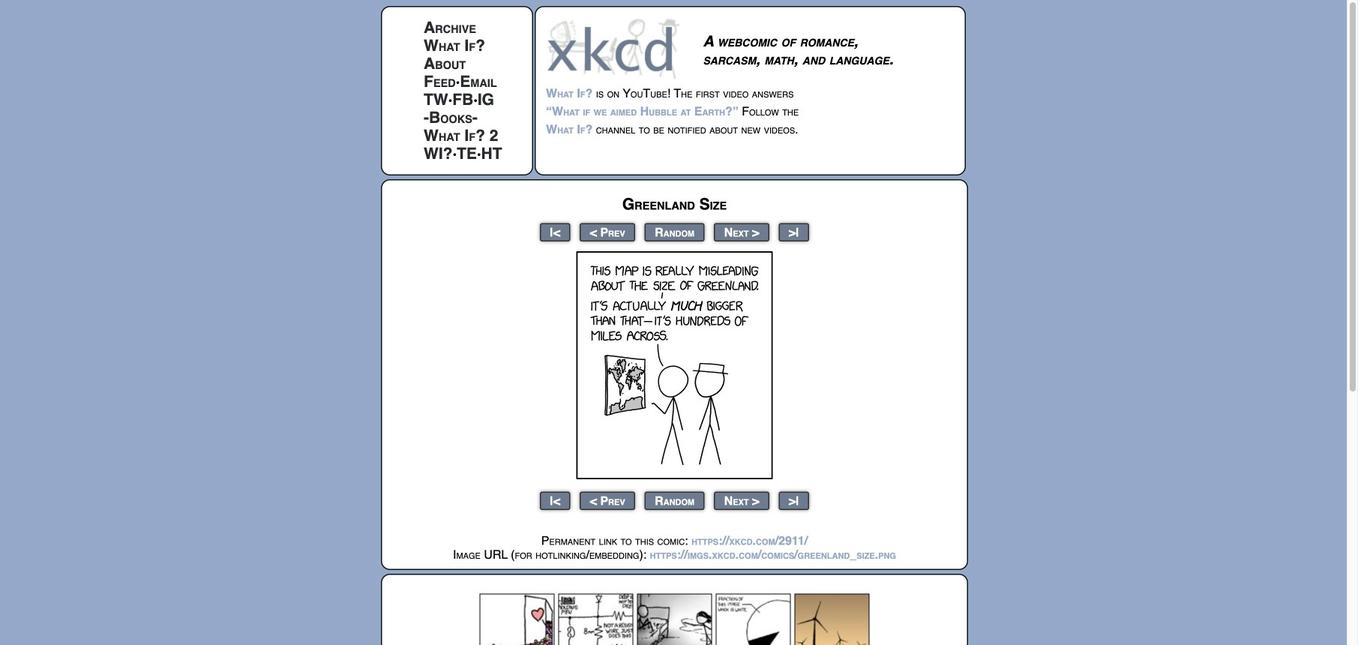 Task type: vqa. For each thing, say whether or not it's contained in the screenshot.
Greenland Size image
yes



Task type: locate. For each thing, give the bounding box(es) containing it.
selected comics image
[[480, 594, 870, 645]]

xkcd.com logo image
[[546, 17, 685, 80]]

greenland size image
[[577, 251, 773, 479]]



